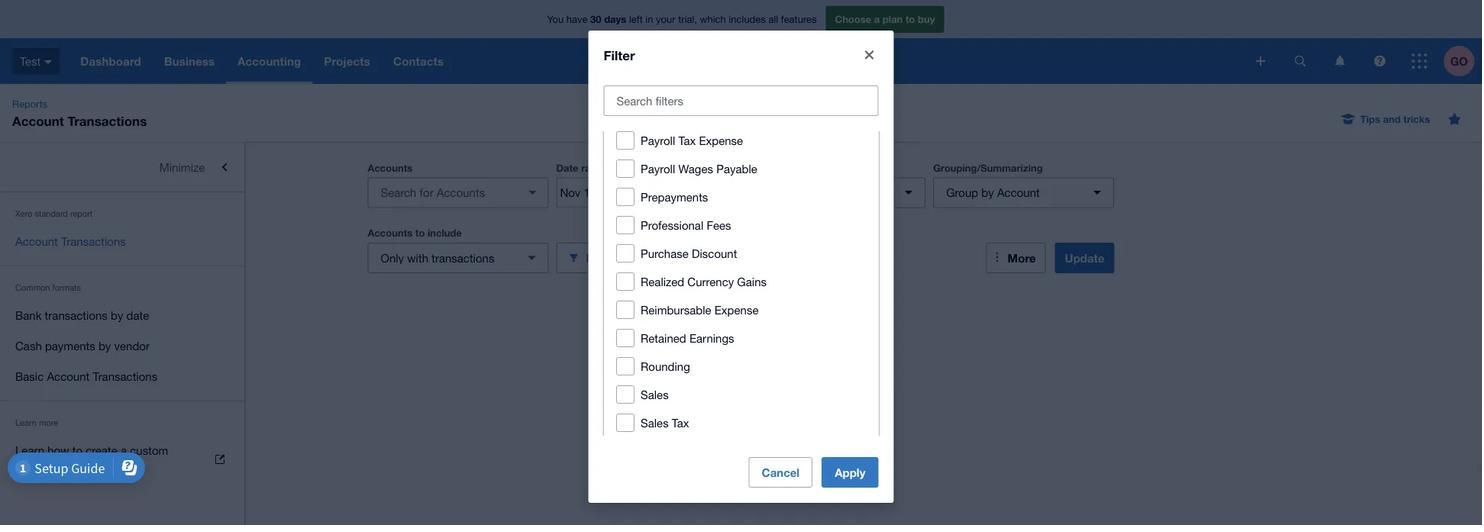 Task type: describe. For each thing, give the bounding box(es) containing it.
filter dialog
[[589, 30, 894, 503]]

reports link
[[6, 96, 53, 112]]

go button
[[1445, 38, 1483, 84]]

vendor
[[114, 339, 150, 353]]

date
[[556, 162, 579, 174]]

days
[[604, 13, 627, 25]]

more
[[1008, 251, 1036, 265]]

range
[[581, 162, 609, 174]]

includes
[[729, 13, 766, 25]]

reimbursable expense
[[641, 303, 759, 316]]

Select end date field
[[632, 178, 707, 207]]

1 vertical spatial transactions
[[61, 235, 126, 248]]

xero standard report
[[15, 209, 93, 219]]

go banner
[[0, 0, 1483, 84]]

basic
[[15, 370, 44, 383]]

standard
[[35, 209, 68, 219]]

more button
[[987, 243, 1046, 273]]

transactions inside only with transactions popup button
[[432, 251, 495, 265]]

prepayments
[[641, 190, 708, 203]]

account transactions link
[[0, 226, 244, 257]]

cancel button
[[749, 458, 813, 488]]

learn how to create a custom report
[[15, 444, 168, 476]]

cancel
[[762, 466, 800, 480]]

update
[[1065, 251, 1105, 265]]

retained earnings
[[641, 331, 734, 345]]

learn how to create a custom report link
[[0, 435, 244, 484]]

tips
[[1361, 113, 1381, 125]]

1 vertical spatial to
[[415, 227, 425, 239]]

payroll wages payable
[[641, 162, 757, 175]]

only with transactions
[[381, 251, 495, 265]]

account inside reports account transactions
[[12, 113, 64, 128]]

in
[[646, 13, 653, 25]]

your
[[656, 13, 676, 25]]

only
[[381, 251, 404, 265]]

have
[[567, 13, 588, 25]]

tax for sales
[[672, 416, 689, 430]]

fees
[[707, 218, 731, 232]]

cash payments by vendor
[[15, 339, 150, 353]]

cash payments by vendor link
[[0, 331, 244, 361]]

test button
[[0, 38, 69, 84]]

buy
[[918, 13, 935, 25]]

earnings
[[689, 331, 734, 345]]

how
[[48, 444, 69, 457]]

common
[[15, 283, 50, 293]]

tricks
[[1404, 113, 1431, 125]]

xero
[[15, 209, 32, 219]]

update button
[[1055, 243, 1115, 273]]

by for vendor
[[98, 339, 111, 353]]

basic account transactions
[[15, 370, 157, 383]]

create
[[86, 444, 118, 457]]

close image
[[854, 40, 885, 70]]

sales tax
[[641, 416, 689, 430]]

payable
[[716, 162, 757, 175]]

bank
[[15, 309, 42, 322]]

features
[[781, 13, 817, 25]]

realized currency gains
[[641, 275, 767, 288]]

report inside learn how to create a custom report
[[15, 462, 46, 476]]

by inside 'group by account' 'popup button'
[[982, 186, 994, 199]]

filter inside button
[[586, 251, 614, 265]]

svg image inside 'test' popup button
[[44, 60, 52, 64]]

apply button
[[822, 458, 879, 488]]

by for date
[[111, 309, 123, 322]]

to inside go banner
[[906, 13, 915, 25]]

minimize
[[160, 160, 205, 174]]

this
[[614, 162, 633, 174]]

payroll for payroll tax expense
[[641, 134, 675, 147]]

trial,
[[678, 13, 697, 25]]

bank transactions by date link
[[0, 300, 244, 331]]

grouping/summarizing
[[934, 162, 1043, 174]]

you
[[547, 13, 564, 25]]

account inside 'popup button'
[[998, 186, 1040, 199]]

group by account button
[[934, 178, 1115, 208]]

purchase discount
[[641, 247, 737, 260]]

to inside learn how to create a custom report
[[72, 444, 83, 457]]

choose
[[835, 13, 872, 25]]

professional
[[641, 218, 703, 232]]

30
[[591, 13, 602, 25]]

Select start date field
[[557, 178, 632, 207]]

purchase
[[641, 247, 688, 260]]

and
[[1384, 113, 1401, 125]]

accounts for accounts to include
[[368, 227, 413, 239]]



Task type: vqa. For each thing, say whether or not it's contained in the screenshot.
the Number
no



Task type: locate. For each thing, give the bounding box(es) containing it.
by left date
[[111, 309, 123, 322]]

filter down the days
[[604, 47, 635, 62]]

0 vertical spatial transactions
[[68, 113, 147, 128]]

1 vertical spatial accounts
[[368, 227, 413, 239]]

transactions inside reports account transactions
[[68, 113, 147, 128]]

0 vertical spatial tax
[[678, 134, 696, 147]]

columns
[[745, 162, 787, 174]]

sales
[[641, 388, 669, 401], [641, 416, 669, 430]]

expense down gains
[[714, 303, 759, 316]]

with
[[407, 251, 429, 265]]

reimbursable
[[641, 303, 711, 316]]

learn down learn more
[[15, 444, 44, 457]]

payroll tax expense
[[641, 134, 743, 147]]

tax
[[678, 134, 696, 147], [672, 416, 689, 430]]

1 vertical spatial learn
[[15, 444, 44, 457]]

date
[[126, 309, 149, 322]]

0 vertical spatial a
[[874, 13, 880, 25]]

transactions up minimize button
[[68, 113, 147, 128]]

left
[[629, 13, 643, 25]]

1 horizontal spatial report
[[70, 209, 93, 219]]

0 horizontal spatial svg image
[[1257, 57, 1266, 66]]

expense
[[699, 134, 743, 147], [714, 303, 759, 316]]

a inside learn how to create a custom report
[[121, 444, 127, 457]]

payments
[[45, 339, 95, 353]]

1 horizontal spatial to
[[415, 227, 425, 239]]

learn
[[15, 418, 37, 428], [15, 444, 44, 457]]

transactions for basic account transactions
[[93, 370, 157, 383]]

1 horizontal spatial svg image
[[1412, 53, 1428, 69]]

group
[[947, 186, 979, 199]]

learn more
[[15, 418, 58, 428]]

accounts up 'accounts to include'
[[368, 162, 413, 174]]

transactions down cash payments by vendor link
[[93, 370, 157, 383]]

rounding
[[641, 360, 690, 373]]

report up "account transactions"
[[70, 209, 93, 219]]

1 vertical spatial tax
[[672, 416, 689, 430]]

1 vertical spatial expense
[[714, 303, 759, 316]]

tax for payroll
[[678, 134, 696, 147]]

basic account transactions link
[[0, 361, 244, 392]]

minimize button
[[0, 152, 244, 183]]

bank transactions by date
[[15, 309, 149, 322]]

a left plan
[[874, 13, 880, 25]]

accounts to include
[[368, 227, 462, 239]]

filter left purchase
[[586, 251, 614, 265]]

date range this month
[[556, 162, 664, 174]]

all
[[769, 13, 779, 25]]

1 sales from the top
[[641, 388, 669, 401]]

0 vertical spatial report
[[70, 209, 93, 219]]

transactions
[[68, 113, 147, 128], [61, 235, 126, 248], [93, 370, 157, 383]]

a right create
[[121, 444, 127, 457]]

tips and tricks
[[1361, 113, 1431, 125]]

0 vertical spatial filter
[[604, 47, 635, 62]]

accounts up only
[[368, 227, 413, 239]]

learn inside learn how to create a custom report
[[15, 444, 44, 457]]

2 vertical spatial to
[[72, 444, 83, 457]]

tax up wages
[[678, 134, 696, 147]]

account down reports link
[[12, 113, 64, 128]]

payroll for payroll wages payable
[[641, 162, 675, 175]]

0 vertical spatial learn
[[15, 418, 37, 428]]

0 vertical spatial payroll
[[641, 134, 675, 147]]

0 horizontal spatial a
[[121, 444, 127, 457]]

1 vertical spatial a
[[121, 444, 127, 457]]

report
[[70, 209, 93, 219], [15, 462, 46, 476]]

expense up payable
[[699, 134, 743, 147]]

a
[[874, 13, 880, 25], [121, 444, 127, 457]]

0 vertical spatial by
[[982, 186, 994, 199]]

2 sales from the top
[[641, 416, 669, 430]]

sales for sales
[[641, 388, 669, 401]]

filter button
[[556, 243, 737, 273]]

go
[[1451, 54, 1469, 68]]

0 horizontal spatial transactions
[[45, 309, 108, 322]]

reports account transactions
[[12, 98, 147, 128]]

to
[[906, 13, 915, 25], [415, 227, 425, 239], [72, 444, 83, 457]]

you have 30 days left in your trial, which includes all features
[[547, 13, 817, 25]]

Search filters field
[[605, 86, 878, 115]]

which
[[700, 13, 726, 25]]

formats
[[52, 283, 81, 293]]

include
[[428, 227, 462, 239]]

to left include
[[415, 227, 425, 239]]

account down xero
[[15, 235, 58, 248]]

common formats
[[15, 283, 81, 293]]

2 payroll from the top
[[641, 162, 675, 175]]

1 vertical spatial payroll
[[641, 162, 675, 175]]

0 vertical spatial accounts
[[368, 162, 413, 174]]

1 vertical spatial report
[[15, 462, 46, 476]]

currency
[[687, 275, 734, 288]]

report down learn more
[[15, 462, 46, 476]]

tips and tricks button
[[1333, 107, 1440, 131]]

filter inside dialog
[[604, 47, 635, 62]]

0 vertical spatial transactions
[[432, 251, 495, 265]]

learn left more at bottom left
[[15, 418, 37, 428]]

payroll
[[641, 134, 675, 147], [641, 162, 675, 175]]

only with transactions button
[[368, 243, 549, 273]]

transactions inside bank transactions by date link
[[45, 309, 108, 322]]

professional fees
[[641, 218, 731, 232]]

account transactions
[[15, 235, 126, 248]]

to right how
[[72, 444, 83, 457]]

0 vertical spatial sales
[[641, 388, 669, 401]]

account down payments
[[47, 370, 90, 383]]

1 horizontal spatial a
[[874, 13, 880, 25]]

transactions
[[432, 251, 495, 265], [45, 309, 108, 322]]

more
[[39, 418, 58, 428]]

accounts
[[368, 162, 413, 174], [368, 227, 413, 239]]

accounts for accounts
[[368, 162, 413, 174]]

by
[[982, 186, 994, 199], [111, 309, 123, 322], [98, 339, 111, 353]]

navigation inside go banner
[[69, 38, 1246, 84]]

sales up sales tax on the left bottom
[[641, 388, 669, 401]]

test
[[20, 54, 41, 68]]

learn for learn how to create a custom report
[[15, 444, 44, 457]]

payroll up month
[[641, 134, 675, 147]]

2 accounts from the top
[[368, 227, 413, 239]]

sales for sales tax
[[641, 416, 669, 430]]

2 learn from the top
[[15, 444, 44, 457]]

month
[[635, 162, 664, 174]]

by left 'vendor'
[[98, 339, 111, 353]]

0 vertical spatial to
[[906, 13, 915, 25]]

0 horizontal spatial to
[[72, 444, 83, 457]]

2 horizontal spatial to
[[906, 13, 915, 25]]

transactions down formats
[[45, 309, 108, 322]]

1 vertical spatial transactions
[[45, 309, 108, 322]]

account down grouping/summarizing
[[998, 186, 1040, 199]]

a inside go banner
[[874, 13, 880, 25]]

plan
[[883, 13, 903, 25]]

transactions down include
[[432, 251, 495, 265]]

group by account
[[947, 186, 1040, 199]]

by inside cash payments by vendor link
[[98, 339, 111, 353]]

payroll up select end date field
[[641, 162, 675, 175]]

0 vertical spatial expense
[[699, 134, 743, 147]]

1 payroll from the top
[[641, 134, 675, 147]]

1 accounts from the top
[[368, 162, 413, 174]]

custom
[[130, 444, 168, 457]]

sales down rounding
[[641, 416, 669, 430]]

by inside bank transactions by date link
[[111, 309, 123, 322]]

1 vertical spatial filter
[[586, 251, 614, 265]]

1 vertical spatial sales
[[641, 416, 669, 430]]

svg image
[[1295, 55, 1307, 67], [1336, 55, 1346, 67], [1375, 55, 1386, 67], [44, 60, 52, 64]]

filter
[[604, 47, 635, 62], [586, 251, 614, 265]]

2 vertical spatial transactions
[[93, 370, 157, 383]]

apply
[[835, 466, 866, 480]]

reports
[[12, 98, 47, 110]]

wages
[[678, 162, 713, 175]]

by down grouping/summarizing
[[982, 186, 994, 199]]

2 vertical spatial by
[[98, 339, 111, 353]]

1 vertical spatial by
[[111, 309, 123, 322]]

cash
[[15, 339, 42, 353]]

tax down rounding
[[672, 416, 689, 430]]

gains
[[737, 275, 767, 288]]

0 horizontal spatial report
[[15, 462, 46, 476]]

choose a plan to buy
[[835, 13, 935, 25]]

realized
[[641, 275, 684, 288]]

navigation
[[69, 38, 1246, 84]]

1 learn from the top
[[15, 418, 37, 428]]

1 horizontal spatial transactions
[[432, 251, 495, 265]]

transactions down xero standard report
[[61, 235, 126, 248]]

svg image
[[1412, 53, 1428, 69], [1257, 57, 1266, 66]]

transactions for reports account transactions
[[68, 113, 147, 128]]

retained
[[641, 331, 686, 345]]

account
[[12, 113, 64, 128], [998, 186, 1040, 199], [15, 235, 58, 248], [47, 370, 90, 383]]

to left buy
[[906, 13, 915, 25]]

discount
[[692, 247, 737, 260]]

learn for learn more
[[15, 418, 37, 428]]



